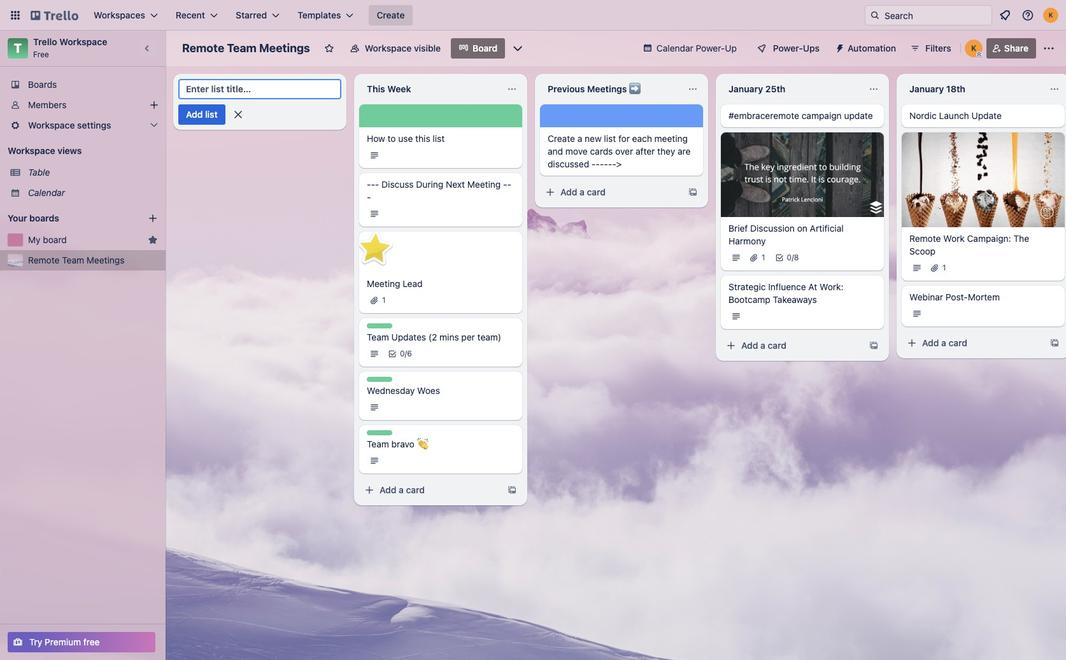 Task type: describe. For each thing, give the bounding box(es) containing it.
remote for remote work campaign: the scoop link
[[910, 233, 941, 244]]

Board name text field
[[176, 38, 316, 59]]

wednesday woes link
[[367, 385, 515, 398]]

workspace for workspace visible
[[365, 43, 412, 54]]

#embraceremote
[[729, 110, 799, 121]]

trello workspace link
[[33, 36, 107, 47]]

create from template… image for previous meetings ➡️
[[688, 187, 698, 197]]

meetings inside remote team meetings text box
[[259, 41, 310, 55]]

meeting inside --- discuss during next meeting -- -
[[467, 179, 501, 190]]

add a card button for week
[[359, 480, 499, 501]]

a for january 25th
[[761, 340, 766, 351]]

artificial
[[810, 223, 844, 233]]

boards link
[[0, 75, 166, 95]]

calendar link
[[28, 187, 158, 199]]

influence
[[768, 281, 806, 292]]

share button
[[987, 38, 1036, 59]]

trello workspace free
[[33, 36, 107, 59]]

discussed
[[548, 159, 589, 169]]

star or unstar board image
[[324, 43, 334, 54]]

mins
[[440, 332, 459, 343]]

webinar post-mortem
[[910, 292, 1000, 303]]

add list
[[186, 109, 218, 120]]

create from template… image for january 18th
[[1050, 338, 1060, 349]]

brief discussion on artificial harmony
[[729, 223, 844, 246]]

add a card button for 25th
[[721, 335, 861, 356]]

updates
[[392, 332, 426, 343]]

card for week
[[406, 485, 425, 496]]

this member is an admin of this board. image
[[976, 52, 982, 57]]

add list button
[[178, 104, 225, 125]]

board
[[43, 234, 67, 245]]

strategic influence at work: bootcamp takeaways
[[729, 281, 844, 305]]

january 18th
[[910, 83, 966, 94]]

on
[[797, 223, 808, 233]]

strategic influence at work: bootcamp takeaways link
[[729, 281, 877, 306]]

nordic
[[910, 110, 937, 121]]

power-ups button
[[748, 38, 828, 59]]

update
[[972, 110, 1002, 121]]

trello
[[33, 36, 57, 47]]

0 / 8
[[787, 253, 799, 262]]

add a card for week
[[380, 485, 425, 496]]

#embraceremote campaign update
[[729, 110, 873, 121]]

new
[[585, 133, 602, 144]]

(2
[[429, 332, 437, 343]]

add a card button for 18th
[[902, 333, 1042, 354]]

Previous Meetings ➡️ text field
[[540, 79, 683, 99]]

takeaways
[[773, 294, 817, 305]]

how to use this list
[[367, 133, 445, 144]]

👏
[[417, 439, 428, 450]]

add a card for 18th
[[922, 338, 968, 349]]

workspaces button
[[86, 5, 166, 25]]

card for meetings
[[587, 187, 606, 197]]

0 for 0 / 8
[[787, 253, 792, 262]]

1 vertical spatial meeting
[[367, 278, 400, 289]]

1 vertical spatial remote team meetings
[[28, 255, 125, 266]]

meetings inside remote team meetings link
[[87, 255, 125, 266]]

Search field
[[880, 6, 992, 25]]

bootcamp
[[729, 294, 771, 305]]

a for previous meetings ➡️
[[580, 187, 585, 197]]

table
[[28, 167, 50, 178]]

lead
[[403, 278, 423, 289]]

members link
[[0, 95, 166, 115]]

my board link
[[28, 234, 143, 247]]

previous
[[548, 83, 585, 94]]

discussion
[[750, 223, 795, 233]]

members
[[28, 99, 67, 110]]

power-ups
[[773, 43, 820, 54]]

workspace visible
[[365, 43, 441, 54]]

are
[[678, 146, 691, 157]]

team bravo 👏
[[367, 439, 428, 450]]

team bravo 👏 link
[[367, 438, 515, 451]]

visible
[[414, 43, 441, 54]]

your boards
[[8, 213, 59, 224]]

each
[[632, 133, 652, 144]]

webinar post-mortem link
[[910, 291, 1057, 304]]

card for 18th
[[949, 338, 968, 349]]

per
[[461, 332, 475, 343]]

during
[[416, 179, 444, 190]]

work
[[944, 233, 965, 244]]

back to home image
[[31, 5, 78, 25]]

workspace for workspace views
[[8, 145, 55, 156]]

0 for 0 / 6
[[400, 349, 405, 359]]

your boards with 2 items element
[[8, 211, 129, 226]]

remote for remote team meetings link at the top left
[[28, 255, 60, 266]]

post-
[[946, 292, 968, 303]]

kendallparks02 (kendallparks02) image
[[1043, 8, 1059, 23]]

create a new list for each meeting and move cards over after they are discussed ------> link
[[548, 133, 696, 171]]

boards
[[28, 79, 57, 90]]

remote work campaign: the scoop link
[[910, 233, 1057, 258]]

to
[[388, 133, 396, 144]]

sm image
[[830, 38, 848, 56]]

list inside how to use this list link
[[433, 133, 445, 144]]

bravo
[[392, 439, 415, 450]]

filters button
[[907, 38, 955, 59]]

campaign:
[[967, 233, 1011, 244]]

1 for harmony
[[762, 253, 765, 262]]

previous meetings ➡️
[[548, 83, 641, 94]]

starred button
[[228, 5, 287, 25]]

ups
[[803, 43, 820, 54]]

meeting lead link
[[367, 278, 515, 290]]

open information menu image
[[1022, 9, 1035, 22]]

team updates (2 mins per team)
[[367, 332, 501, 343]]

a for this week
[[399, 485, 404, 496]]

a inside create a new list for each meeting and move cards over after they are discussed ------>
[[578, 133, 582, 144]]

team down 'my board' link
[[62, 255, 84, 266]]

add for previous meetings ➡️
[[561, 187, 577, 197]]

add a card for meetings
[[561, 187, 606, 197]]

they
[[658, 146, 675, 157]]

➡️
[[629, 83, 641, 94]]

workspace views
[[8, 145, 82, 156]]

recent button
[[168, 5, 226, 25]]

settings
[[77, 120, 111, 131]]

1 for scoop
[[943, 263, 946, 273]]

create from template… image for january 25th
[[869, 341, 879, 351]]

board link
[[451, 38, 505, 59]]

remote inside remote team meetings text box
[[182, 41, 224, 55]]

color: green, title: "recurring item" element for team bravo 👏
[[367, 431, 392, 436]]

cancel list editing image
[[232, 108, 244, 121]]

update
[[844, 110, 873, 121]]



Task type: vqa. For each thing, say whether or not it's contained in the screenshot.
"ADD" corresponding to Gaming Backlog
no



Task type: locate. For each thing, give the bounding box(es) containing it.
calendar inside "link"
[[28, 187, 65, 198]]

0
[[787, 253, 792, 262], [400, 349, 405, 359]]

workspace navigation collapse icon image
[[139, 39, 157, 57]]

meetings inside previous meetings ➡️ text field
[[587, 83, 627, 94]]

add a card
[[561, 187, 606, 197], [922, 338, 968, 349], [742, 340, 787, 351], [380, 485, 425, 496]]

meetings down 'my board' link
[[87, 255, 125, 266]]

customize views image
[[512, 42, 524, 55]]

webinar
[[910, 292, 944, 303]]

discuss
[[382, 179, 414, 190]]

premium
[[45, 637, 81, 648]]

0 vertical spatial 1
[[762, 253, 765, 262]]

0 vertical spatial meeting
[[467, 179, 501, 190]]

0 horizontal spatial calendar
[[28, 187, 65, 198]]

2 horizontal spatial remote
[[910, 233, 941, 244]]

1 vertical spatial meetings
[[587, 83, 627, 94]]

create for create a new list for each meeting and move cards over after they are discussed ------>
[[548, 133, 575, 144]]

workspace for workspace settings
[[28, 120, 75, 131]]

starred
[[236, 10, 267, 20]]

6
[[407, 349, 412, 359]]

3 color: green, title: "recurring item" element from the top
[[367, 431, 392, 436]]

board
[[473, 43, 498, 54]]

card down takeaways
[[768, 340, 787, 351]]

1 vertical spatial calendar
[[28, 187, 65, 198]]

my
[[28, 234, 40, 245]]

add down bootcamp
[[742, 340, 758, 351]]

add down team bravo 👏
[[380, 485, 396, 496]]

0 horizontal spatial january
[[729, 83, 763, 94]]

0 / 6
[[400, 349, 412, 359]]

1 vertical spatial create
[[548, 133, 575, 144]]

add down webinar
[[922, 338, 939, 349]]

add a card down webinar post-mortem
[[922, 338, 968, 349]]

brief discussion on artificial harmony link
[[729, 222, 877, 247]]

2 color: green, title: "recurring item" element from the top
[[367, 377, 392, 382]]

this week
[[367, 83, 411, 94]]

2 january from the left
[[910, 83, 944, 94]]

add a card down the "discussed"
[[561, 187, 606, 197]]

this
[[367, 83, 385, 94]]

remote inside remote work campaign: the scoop
[[910, 233, 941, 244]]

8
[[794, 253, 799, 262]]

january
[[729, 83, 763, 94], [910, 83, 944, 94]]

create from template… image
[[869, 341, 879, 351], [507, 485, 517, 496]]

0 left 6 at left bottom
[[400, 349, 405, 359]]

next
[[446, 179, 465, 190]]

meetings left ➡️
[[587, 83, 627, 94]]

0 vertical spatial meetings
[[259, 41, 310, 55]]

card down post-
[[949, 338, 968, 349]]

remote down the my board
[[28, 255, 60, 266]]

create from template… image for this week
[[507, 485, 517, 496]]

add
[[186, 109, 203, 120], [561, 187, 577, 197], [922, 338, 939, 349], [742, 340, 758, 351], [380, 485, 396, 496]]

create inside button
[[377, 10, 405, 20]]

0 horizontal spatial /
[[405, 349, 407, 359]]

starred icon image
[[148, 235, 158, 245]]

a for january 18th
[[942, 338, 947, 349]]

star image
[[353, 228, 397, 271]]

try premium free
[[29, 637, 100, 648]]

meeting right next
[[467, 179, 501, 190]]

2 vertical spatial meetings
[[87, 255, 125, 266]]

2 horizontal spatial meetings
[[587, 83, 627, 94]]

list left the for
[[604, 133, 616, 144]]

add a card button down >
[[540, 182, 680, 203]]

Enter list title… text field
[[178, 79, 341, 99]]

2 vertical spatial color: green, title: "recurring item" element
[[367, 431, 392, 436]]

calendar left up
[[657, 43, 694, 54]]

a down webinar post-mortem
[[942, 338, 947, 349]]

0 horizontal spatial list
[[205, 109, 218, 120]]

search image
[[870, 10, 880, 20]]

create for create
[[377, 10, 405, 20]]

create up the workspace visible button
[[377, 10, 405, 20]]

meetings down starred popup button
[[259, 41, 310, 55]]

free
[[83, 637, 100, 648]]

up
[[725, 43, 737, 54]]

workspace down members
[[28, 120, 75, 131]]

1 down harmony on the top right of page
[[762, 253, 765, 262]]

remote team meetings link
[[28, 254, 158, 267]]

list inside create a new list for each meeting and move cards over after they are discussed ------>
[[604, 133, 616, 144]]

1 horizontal spatial create from template… image
[[1050, 338, 1060, 349]]

create a new list for each meeting and move cards over after they are discussed ------>
[[548, 133, 691, 169]]

1 horizontal spatial create from template… image
[[869, 341, 879, 351]]

0 vertical spatial 0
[[787, 253, 792, 262]]

add left 'cancel list editing' icon
[[186, 109, 203, 120]]

move
[[566, 146, 588, 157]]

automation
[[848, 43, 896, 54]]

color: green, title: "recurring item" element for team updates (2 mins per team)
[[367, 324, 392, 329]]

cards
[[590, 146, 613, 157]]

t
[[14, 41, 22, 55]]

list inside the add list 'button'
[[205, 109, 218, 120]]

1 horizontal spatial january
[[910, 83, 944, 94]]

workspace inside dropdown button
[[28, 120, 75, 131]]

views
[[57, 145, 82, 156]]

remote team meetings down 'my board' link
[[28, 255, 125, 266]]

a down bootcamp
[[761, 340, 766, 351]]

color: green, title: "recurring item" element up updates
[[367, 324, 392, 329]]

over
[[615, 146, 633, 157]]

add for this week
[[380, 485, 396, 496]]

show menu image
[[1043, 42, 1056, 55]]

list left 'cancel list editing' icon
[[205, 109, 218, 120]]

0 vertical spatial color: green, title: "recurring item" element
[[367, 324, 392, 329]]

1 horizontal spatial /
[[792, 253, 794, 262]]

t link
[[8, 38, 28, 59]]

1 power- from the left
[[696, 43, 725, 54]]

2 horizontal spatial list
[[604, 133, 616, 144]]

january 25th
[[729, 83, 786, 94]]

0 horizontal spatial create from template… image
[[507, 485, 517, 496]]

1 vertical spatial 0
[[400, 349, 405, 359]]

team down starred
[[227, 41, 257, 55]]

power- inside button
[[773, 43, 803, 54]]

25th
[[766, 83, 786, 94]]

2 power- from the left
[[773, 43, 803, 54]]

try
[[29, 637, 42, 648]]

wednesday woes
[[367, 385, 440, 396]]

create from template… image
[[688, 187, 698, 197], [1050, 338, 1060, 349]]

1 down work
[[943, 263, 946, 273]]

a up move
[[578, 133, 582, 144]]

0 vertical spatial create from template… image
[[869, 341, 879, 351]]

/
[[792, 253, 794, 262], [405, 349, 407, 359]]

add a card button down 👏
[[359, 480, 499, 501]]

workspace settings
[[28, 120, 111, 131]]

january inside 'january 25th' text box
[[729, 83, 763, 94]]

card down the "discussed"
[[587, 187, 606, 197]]

1 vertical spatial remote
[[910, 233, 941, 244]]

meeting left lead
[[367, 278, 400, 289]]

1 horizontal spatial create
[[548, 133, 575, 144]]

how to use this list link
[[367, 133, 515, 145]]

add inside 'button'
[[186, 109, 203, 120]]

add for january 25th
[[742, 340, 758, 351]]

0 vertical spatial create
[[377, 10, 405, 20]]

add a card for 25th
[[742, 340, 787, 351]]

workspace up 'table' on the top left of the page
[[8, 145, 55, 156]]

launch
[[939, 110, 969, 121]]

a
[[578, 133, 582, 144], [580, 187, 585, 197], [942, 338, 947, 349], [761, 340, 766, 351], [399, 485, 404, 496]]

wednesday
[[367, 385, 415, 396]]

january left 25th
[[729, 83, 763, 94]]

card down 👏
[[406, 485, 425, 496]]

0 horizontal spatial meetings
[[87, 255, 125, 266]]

this
[[415, 133, 430, 144]]

1 horizontal spatial list
[[433, 133, 445, 144]]

0 vertical spatial remote team meetings
[[182, 41, 310, 55]]

card for 25th
[[768, 340, 787, 351]]

1 vertical spatial 1
[[943, 263, 946, 273]]

add a card button down takeaways
[[721, 335, 861, 356]]

1 horizontal spatial 0
[[787, 253, 792, 262]]

calendar for calendar power-up
[[657, 43, 694, 54]]

2 vertical spatial remote
[[28, 255, 60, 266]]

workspace inside button
[[365, 43, 412, 54]]

brief
[[729, 223, 748, 233]]

0 vertical spatial calendar
[[657, 43, 694, 54]]

remote up scoop
[[910, 233, 941, 244]]

a down the "discussed"
[[580, 187, 585, 197]]

color: green, title: "recurring item" element
[[367, 324, 392, 329], [367, 377, 392, 382], [367, 431, 392, 436]]

a down bravo
[[399, 485, 404, 496]]

your
[[8, 213, 27, 224]]

1 horizontal spatial 1
[[762, 253, 765, 262]]

1 vertical spatial create from template… image
[[507, 485, 517, 496]]

workspace right the trello
[[59, 36, 107, 47]]

scoop
[[910, 246, 936, 257]]

0 vertical spatial /
[[792, 253, 794, 262]]

team
[[227, 41, 257, 55], [62, 255, 84, 266], [367, 332, 389, 343], [367, 439, 389, 450]]

/ for 6
[[405, 349, 407, 359]]

automation button
[[830, 38, 904, 59]]

1 horizontal spatial remote team meetings
[[182, 41, 310, 55]]

add board image
[[148, 213, 158, 224]]

add a card button for meetings
[[540, 182, 680, 203]]

share
[[1004, 43, 1029, 54]]

use
[[398, 133, 413, 144]]

calendar power-up link
[[635, 38, 745, 59]]

templates
[[298, 10, 341, 20]]

card
[[587, 187, 606, 197], [949, 338, 968, 349], [768, 340, 787, 351], [406, 485, 425, 496]]

week
[[388, 83, 411, 94]]

January 25th text field
[[721, 79, 864, 99]]

woes
[[417, 385, 440, 396]]

team)
[[478, 332, 501, 343]]

workspace down create button
[[365, 43, 412, 54]]

primary element
[[0, 0, 1066, 31]]

harmony
[[729, 235, 766, 246]]

0 horizontal spatial remote
[[28, 255, 60, 266]]

add down the "discussed"
[[561, 187, 577, 197]]

team left updates
[[367, 332, 389, 343]]

1 vertical spatial color: green, title: "recurring item" element
[[367, 377, 392, 382]]

color: green, title: "recurring item" element up team bravo 👏
[[367, 431, 392, 436]]

team left bravo
[[367, 439, 389, 450]]

remote team meetings inside text box
[[182, 41, 310, 55]]

workspace visible button
[[342, 38, 449, 59]]

list right 'this'
[[433, 133, 445, 144]]

0 horizontal spatial create from template… image
[[688, 187, 698, 197]]

/ down brief discussion on artificial harmony
[[792, 253, 794, 262]]

add a card down bootcamp
[[742, 340, 787, 351]]

team updates (2 mins per team) link
[[367, 331, 515, 344]]

add a card button
[[540, 182, 680, 203], [902, 333, 1042, 354], [721, 335, 861, 356], [359, 480, 499, 501]]

/ down updates
[[405, 349, 407, 359]]

1 vertical spatial create from template… image
[[1050, 338, 1060, 349]]

1 horizontal spatial meetings
[[259, 41, 310, 55]]

add for january 18th
[[922, 338, 939, 349]]

calendar for calendar
[[28, 187, 65, 198]]

create up and
[[548, 133, 575, 144]]

1 horizontal spatial remote
[[182, 41, 224, 55]]

0 horizontal spatial 1
[[382, 296, 386, 305]]

remote down recent popup button
[[182, 41, 224, 55]]

workspaces
[[94, 10, 145, 20]]

0 left 8
[[787, 253, 792, 262]]

january for january 18th
[[910, 83, 944, 94]]

add a card down bravo
[[380, 485, 425, 496]]

0 horizontal spatial meeting
[[367, 278, 400, 289]]

workspace inside trello workspace free
[[59, 36, 107, 47]]

0 horizontal spatial 0
[[400, 349, 405, 359]]

add a card button down webinar post-mortem link at the right of page
[[902, 333, 1042, 354]]

0 notifications image
[[998, 8, 1013, 23]]

2 horizontal spatial 1
[[943, 263, 946, 273]]

color: green, title: "recurring item" element up wednesday
[[367, 377, 392, 382]]

create inside create a new list for each meeting and move cards over after they are discussed ------>
[[548, 133, 575, 144]]

1 vertical spatial /
[[405, 349, 407, 359]]

1 january from the left
[[729, 83, 763, 94]]

january for january 25th
[[729, 83, 763, 94]]

boards
[[29, 213, 59, 224]]

remote inside remote team meetings link
[[28, 255, 60, 266]]

0 vertical spatial remote
[[182, 41, 224, 55]]

mortem
[[968, 292, 1000, 303]]

January 18th text field
[[902, 79, 1045, 99]]

calendar down 'table' on the top left of the page
[[28, 187, 65, 198]]

color: green, title: "recurring item" element for wednesday woes
[[367, 377, 392, 382]]

january up the nordic
[[910, 83, 944, 94]]

remote team meetings down starred
[[182, 41, 310, 55]]

/ for 8
[[792, 253, 794, 262]]

meeting lead
[[367, 278, 423, 289]]

1 horizontal spatial power-
[[773, 43, 803, 54]]

18th
[[947, 83, 966, 94]]

1 horizontal spatial calendar
[[657, 43, 694, 54]]

0 horizontal spatial remote team meetings
[[28, 255, 125, 266]]

january inside the "january 18th" text box
[[910, 83, 944, 94]]

1 color: green, title: "recurring item" element from the top
[[367, 324, 392, 329]]

1 down the meeting lead
[[382, 296, 386, 305]]

team inside text box
[[227, 41, 257, 55]]

nordic launch update
[[910, 110, 1002, 121]]

2 vertical spatial 1
[[382, 296, 386, 305]]

0 horizontal spatial create
[[377, 10, 405, 20]]

This Week text field
[[359, 79, 502, 99]]

1 horizontal spatial meeting
[[467, 179, 501, 190]]

calendar power-up
[[657, 43, 737, 54]]

kendallparks02 (kendallparks02) image
[[965, 39, 983, 57]]

0 horizontal spatial power-
[[696, 43, 725, 54]]

remote team meetings
[[182, 41, 310, 55], [28, 255, 125, 266]]

remote
[[182, 41, 224, 55], [910, 233, 941, 244], [28, 255, 60, 266]]

0 vertical spatial create from template… image
[[688, 187, 698, 197]]

campaign
[[802, 110, 842, 121]]



